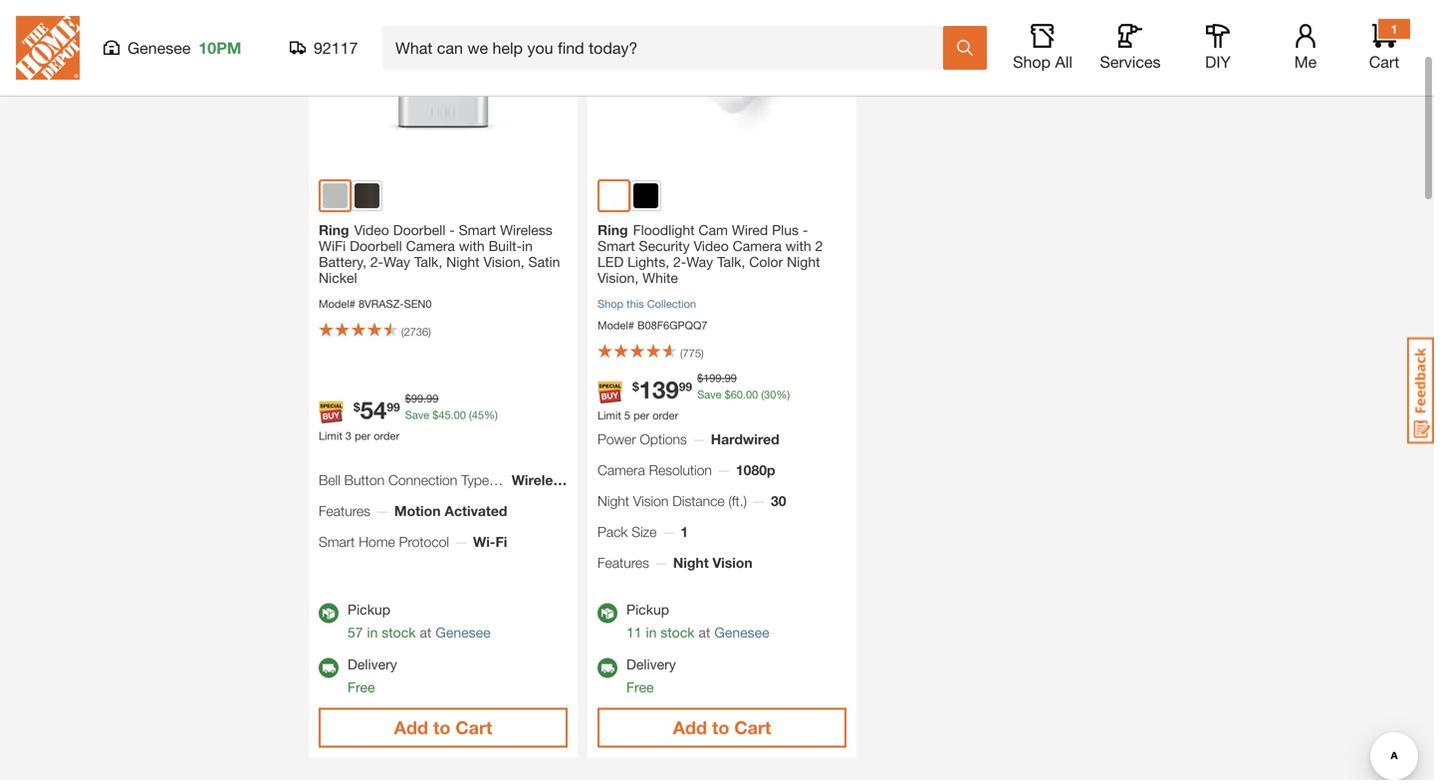 Task type: locate. For each thing, give the bounding box(es) containing it.
0 vertical spatial model#
[[319, 297, 356, 310]]

0 horizontal spatial 1
[[681, 524, 689, 540]]

in right 57
[[367, 624, 378, 641]]

night
[[447, 254, 480, 270], [787, 254, 821, 270], [598, 493, 630, 509], [673, 555, 709, 571]]

order inside $ 199 . 99 save $ 60 . 00 ( 30 %) limit 5 per order
[[653, 409, 679, 422]]

ring for wifi
[[319, 222, 349, 238]]

all
[[1056, 52, 1073, 71]]

0 vertical spatial 00
[[746, 388, 759, 401]]

with
[[459, 238, 485, 254], [786, 238, 812, 254]]

1 horizontal spatial shop
[[1013, 52, 1051, 71]]

1 horizontal spatial -
[[803, 222, 809, 238]]

0 horizontal spatial model#
[[319, 297, 356, 310]]

camera right cam
[[733, 238, 782, 254]]

0 vertical spatial save
[[698, 388, 722, 401]]

ring
[[319, 222, 349, 238], [598, 222, 628, 238]]

00 up type
[[454, 408, 466, 421]]

%)
[[777, 388, 790, 401], [484, 408, 498, 421]]

0 horizontal spatial limit
[[319, 429, 343, 442]]

1 way from the left
[[384, 254, 411, 270]]

available for pickup image
[[598, 603, 618, 623]]

hide
[[72, 21, 101, 38]]

1 horizontal spatial save
[[698, 388, 722, 401]]

night down plus
[[787, 254, 821, 270]]

delivery down 57
[[348, 656, 397, 673]]

way inside video doorbell - smart wireless wifi doorbell camera with built-in battery, 2-way talk, night vision, satin nickel
[[384, 254, 411, 270]]

limit for 139
[[598, 409, 622, 422]]

0 vertical spatial )
[[429, 325, 431, 338]]

99
[[725, 372, 737, 385], [679, 380, 693, 394], [411, 392, 424, 405], [427, 392, 439, 405], [387, 400, 400, 414]]

1 with from the left
[[459, 238, 485, 254]]

3
[[346, 429, 352, 442]]

( inside $ 199 . 99 save $ 60 . 00 ( 30 %) limit 5 per order
[[762, 388, 764, 401]]

$
[[698, 372, 704, 385], [633, 380, 639, 394], [725, 388, 731, 401], [405, 392, 411, 405], [354, 400, 360, 414], [433, 408, 439, 421]]

motion activated
[[394, 503, 508, 519]]

to
[[433, 717, 451, 738], [712, 717, 730, 738]]

talk, inside floodlight cam wired plus - smart security video camera with 2 led lights, 2-way talk, color night vision, white
[[718, 254, 746, 270]]

at inside pickup 11 in stock at genesee
[[699, 624, 711, 641]]

%) right 60
[[777, 388, 790, 401]]

wireless right type
[[512, 472, 568, 488]]

2 - from the left
[[803, 222, 809, 238]]

0 horizontal spatial save
[[405, 408, 430, 421]]

stock inside pickup 57 in stock at genesee
[[382, 624, 416, 641]]

video left wired
[[694, 238, 729, 254]]

pickup up 11
[[627, 601, 670, 618]]

available shipping image down available for pickup image at the left bottom of the page
[[598, 658, 618, 678]]

smart inside floodlight cam wired plus - smart security video camera with 2 led lights, 2-way talk, color night vision, white
[[598, 238, 635, 254]]

0 horizontal spatial to
[[433, 717, 451, 738]]

1 horizontal spatial delivery free
[[627, 656, 676, 696]]

pickup
[[348, 601, 391, 618], [627, 601, 670, 618]]

talk, up sen0
[[414, 254, 443, 270]]

1 horizontal spatial ring
[[598, 222, 628, 238]]

bell button connection type
[[319, 472, 489, 488]]

cart for 1st 'add to cart' button from left
[[456, 717, 493, 738]]

2 with from the left
[[786, 238, 812, 254]]

similarities
[[105, 21, 172, 38]]

features down the pack size on the bottom
[[598, 555, 650, 571]]

0 vertical spatial shop
[[1013, 52, 1051, 71]]

per right 5
[[634, 409, 650, 422]]

power
[[598, 431, 636, 447]]

1 free from the left
[[348, 679, 375, 696]]

delivery free
[[348, 656, 397, 696], [627, 656, 676, 696]]

night left built-
[[447, 254, 480, 270]]

limit inside $ 99 . 99 save $ 45 . 00 ( 45 %) limit 3 per order
[[319, 429, 343, 442]]

the home depot logo image
[[16, 16, 80, 80]]

0 horizontal spatial video
[[354, 222, 389, 238]]

0 vertical spatial %)
[[777, 388, 790, 401]]

stock inside pickup 11 in stock at genesee
[[661, 624, 695, 641]]

available shipping image
[[319, 658, 339, 678], [598, 658, 618, 678]]

0 horizontal spatial add
[[394, 717, 428, 738]]

1 add to cart button from the left
[[319, 708, 568, 748]]

cart
[[1370, 52, 1400, 71], [456, 717, 493, 738], [735, 717, 772, 738]]

%) inside $ 99 . 99 save $ 45 . 00 ( 45 %) limit 3 per order
[[484, 408, 498, 421]]

0 horizontal spatial delivery
[[348, 656, 397, 673]]

2 stock from the left
[[661, 624, 695, 641]]

wired
[[732, 222, 768, 238]]

night up pickup 11 in stock at genesee
[[673, 555, 709, 571]]

model# for model# b08f6gpqq7
[[598, 319, 635, 332]]

00 for 139
[[746, 388, 759, 401]]

genesee link for pickup 57 in stock at genesee
[[436, 624, 491, 641]]

save for 54
[[405, 408, 430, 421]]

1 horizontal spatial 00
[[746, 388, 759, 401]]

model# b08f6gpqq7
[[598, 319, 708, 332]]

way
[[384, 254, 411, 270], [687, 254, 714, 270]]

at right 57
[[420, 624, 432, 641]]

video doorbell - smart wireless wifi doorbell camera with built-in battery, 2-way talk, night vision, satin nickel
[[319, 222, 560, 286]]

1 - from the left
[[450, 222, 455, 238]]

genesee down wi- on the left
[[436, 624, 491, 641]]

way up 8vrasz-
[[384, 254, 411, 270]]

satin
[[529, 254, 560, 270]]

in inside pickup 11 in stock at genesee
[[646, 624, 657, 641]]

order down $ 54 99
[[374, 429, 400, 442]]

services
[[1101, 52, 1161, 71]]

2 delivery from the left
[[627, 656, 676, 673]]

in inside video doorbell - smart wireless wifi doorbell camera with built-in battery, 2-way talk, night vision, satin nickel
[[522, 238, 533, 254]]

00 right 60
[[746, 388, 759, 401]]

1 down night vision distance (ft.)
[[681, 524, 689, 540]]

) for ( 775 )
[[702, 347, 704, 360]]

0 horizontal spatial free
[[348, 679, 375, 696]]

delivery free down 57
[[348, 656, 397, 696]]

limit left 3
[[319, 429, 343, 442]]

0 vertical spatial vision
[[634, 493, 669, 509]]

1 horizontal spatial vision,
[[598, 270, 639, 286]]

video down venetian bronze image
[[354, 222, 389, 238]]

smart inside video doorbell - smart wireless wifi doorbell camera with built-in battery, 2-way talk, night vision, satin nickel
[[459, 222, 496, 238]]

0 horizontal spatial vision
[[634, 493, 669, 509]]

sen0
[[404, 297, 432, 310]]

available shipping image down available for pickup icon
[[319, 658, 339, 678]]

1 horizontal spatial video
[[694, 238, 729, 254]]

2 add to cart from the left
[[673, 717, 772, 738]]

2- right battery,
[[371, 254, 384, 270]]

99 inside $ 139 99
[[679, 380, 693, 394]]

button
[[344, 472, 385, 488]]

00 inside $ 99 . 99 save $ 45 . 00 ( 45 %) limit 3 per order
[[454, 408, 466, 421]]

0 horizontal spatial add to cart
[[394, 717, 493, 738]]

vision,
[[484, 254, 525, 270], [598, 270, 639, 286]]

1 horizontal spatial )
[[702, 347, 704, 360]]

lights,
[[628, 254, 670, 270]]

0 horizontal spatial 45
[[439, 408, 451, 421]]

camera down power
[[598, 462, 645, 478]]

black image
[[634, 183, 659, 208]]

type
[[462, 472, 489, 488]]

1 horizontal spatial smart
[[459, 222, 496, 238]]

way down cam
[[687, 254, 714, 270]]

1 vertical spatial features
[[598, 555, 650, 571]]

add to cart button
[[319, 708, 568, 748], [598, 708, 847, 748]]

2- right lights,
[[674, 254, 687, 270]]

genesee inside pickup 57 in stock at genesee
[[436, 624, 491, 641]]

0 vertical spatial 1
[[1392, 22, 1398, 36]]

delivery for 11
[[627, 656, 676, 673]]

1 horizontal spatial talk,
[[718, 254, 746, 270]]

smart home protocol
[[319, 534, 449, 550]]

1 horizontal spatial pickup
[[627, 601, 670, 618]]

order
[[653, 409, 679, 422], [374, 429, 400, 442]]

video doorbell - smart wireless wifi doorbell camera with built-in battery, 2-way talk, night vision, satin nickel image
[[309, 0, 578, 169]]

1 horizontal spatial 2-
[[674, 254, 687, 270]]

wireless
[[500, 222, 553, 238], [512, 472, 568, 488]]

order up options
[[653, 409, 679, 422]]

add for 1st 'add to cart' button from left
[[394, 717, 428, 738]]

stock for 57 in stock
[[382, 624, 416, 641]]

per
[[634, 409, 650, 422], [355, 429, 371, 442]]

1
[[1392, 22, 1398, 36], [681, 524, 689, 540]]

pickup for 11
[[627, 601, 670, 618]]

model# 8vrasz-sen0
[[319, 297, 432, 310]]

ring up battery,
[[319, 222, 349, 238]]

collection
[[647, 297, 697, 310]]

1 right me button
[[1392, 22, 1398, 36]]

features down the bell
[[319, 503, 371, 519]]

genesee link down wi- on the left
[[436, 624, 491, 641]]

with left "2" at top
[[786, 238, 812, 254]]

0 horizontal spatial pickup
[[348, 601, 391, 618]]

pickup up 57
[[348, 601, 391, 618]]

1 horizontal spatial add
[[673, 717, 707, 738]]

0 vertical spatial per
[[634, 409, 650, 422]]

resolution
[[649, 462, 712, 478]]

0 horizontal spatial talk,
[[414, 254, 443, 270]]

1 horizontal spatial stock
[[661, 624, 695, 641]]

order for 54
[[374, 429, 400, 442]]

1 vertical spatial %)
[[484, 408, 498, 421]]

0 vertical spatial features
[[319, 503, 371, 519]]

2 at from the left
[[699, 624, 711, 641]]

0 horizontal spatial -
[[450, 222, 455, 238]]

genesee down the night vision
[[715, 624, 770, 641]]

wifi
[[319, 238, 346, 254]]

night vision
[[673, 555, 753, 571]]

at inside pickup 57 in stock at genesee
[[420, 624, 432, 641]]

2 2- from the left
[[674, 254, 687, 270]]

free for 57
[[348, 679, 375, 696]]

2 delivery free from the left
[[627, 656, 676, 696]]

add to cart
[[394, 717, 493, 738], [673, 717, 772, 738]]

10pm
[[199, 38, 242, 57]]

2- inside video doorbell - smart wireless wifi doorbell camera with built-in battery, 2-way talk, night vision, satin nickel
[[371, 254, 384, 270]]

per inside $ 199 . 99 save $ 60 . 00 ( 30 %) limit 5 per order
[[634, 409, 650, 422]]

1 horizontal spatial at
[[699, 624, 711, 641]]

available shipping image for 11 in stock
[[598, 658, 618, 678]]

2-
[[371, 254, 384, 270], [674, 254, 687, 270]]

free down 11
[[627, 679, 654, 696]]

) down sen0
[[429, 325, 431, 338]]

1 horizontal spatial model#
[[598, 319, 635, 332]]

activated
[[445, 503, 508, 519]]

0 vertical spatial limit
[[598, 409, 622, 422]]

1 horizontal spatial with
[[786, 238, 812, 254]]

save for 139
[[698, 388, 722, 401]]

0 horizontal spatial stock
[[382, 624, 416, 641]]

0 horizontal spatial vision,
[[484, 254, 525, 270]]

139
[[639, 375, 679, 404]]

2 available shipping image from the left
[[598, 658, 618, 678]]

- left built-
[[450, 222, 455, 238]]

1 vertical spatial vision
[[713, 555, 753, 571]]

model#
[[319, 297, 356, 310], [598, 319, 635, 332]]

1 horizontal spatial add to cart
[[673, 717, 772, 738]]

0 horizontal spatial genesee link
[[436, 624, 491, 641]]

genesee link down the night vision
[[715, 624, 770, 641]]

0 vertical spatial 30
[[764, 388, 777, 401]]

at for 57 in stock
[[420, 624, 432, 641]]

%) for 54
[[484, 408, 498, 421]]

1 vertical spatial per
[[355, 429, 371, 442]]

in right 11
[[646, 624, 657, 641]]

save inside $ 199 . 99 save $ 60 . 00 ( 30 %) limit 5 per order
[[698, 388, 722, 401]]

2 horizontal spatial smart
[[598, 238, 635, 254]]

shop inside button
[[1013, 52, 1051, 71]]

0 horizontal spatial in
[[367, 624, 378, 641]]

2 horizontal spatial genesee
[[715, 624, 770, 641]]

per for 139
[[634, 409, 650, 422]]

1 stock from the left
[[382, 624, 416, 641]]

with left built-
[[459, 238, 485, 254]]

limit left 5
[[598, 409, 622, 422]]

45 up type
[[472, 408, 484, 421]]

1 horizontal spatial 45
[[472, 408, 484, 421]]

1 vertical spatial shop
[[598, 297, 624, 310]]

save down 199
[[698, 388, 722, 401]]

1 add from the left
[[394, 717, 428, 738]]

shop left this
[[598, 297, 624, 310]]

1 horizontal spatial delivery
[[627, 656, 676, 673]]

00 inside $ 199 . 99 save $ 60 . 00 ( 30 %) limit 5 per order
[[746, 388, 759, 401]]

night inside video doorbell - smart wireless wifi doorbell camera with built-in battery, 2-way talk, night vision, satin nickel
[[447, 254, 480, 270]]

)
[[429, 325, 431, 338], [702, 347, 704, 360]]

delivery free down 11
[[627, 656, 676, 696]]

add for 1st 'add to cart' button from the right
[[673, 717, 707, 738]]

features
[[319, 503, 371, 519], [598, 555, 650, 571]]

1 horizontal spatial features
[[598, 555, 650, 571]]

wi-
[[473, 534, 496, 550]]

99 inside $ 199 . 99 save $ 60 . 00 ( 30 %) limit 5 per order
[[725, 372, 737, 385]]

1 horizontal spatial 1
[[1392, 22, 1398, 36]]

0 horizontal spatial 00
[[454, 408, 466, 421]]

1 available shipping image from the left
[[319, 658, 339, 678]]

1 horizontal spatial way
[[687, 254, 714, 270]]

1 add to cart from the left
[[394, 717, 493, 738]]

1 horizontal spatial order
[[653, 409, 679, 422]]

doorbell right "wifi"
[[350, 238, 402, 254]]

pickup inside pickup 57 in stock at genesee
[[348, 601, 391, 618]]

1 pickup from the left
[[348, 601, 391, 618]]

45
[[439, 408, 451, 421], [472, 408, 484, 421]]

genesee down similarities
[[128, 38, 191, 57]]

security
[[639, 238, 690, 254]]

) up 199
[[702, 347, 704, 360]]

0 horizontal spatial )
[[429, 325, 431, 338]]

2 to from the left
[[712, 717, 730, 738]]

1 vertical spatial order
[[374, 429, 400, 442]]

2 pickup from the left
[[627, 601, 670, 618]]

nickel
[[319, 270, 357, 286]]

0 horizontal spatial shop
[[598, 297, 624, 310]]

in for pickup 11 in stock at genesee
[[646, 624, 657, 641]]

$ for 99
[[405, 392, 411, 405]]

vision down camera resolution
[[634, 493, 669, 509]]

genesee link
[[436, 624, 491, 641], [715, 624, 770, 641]]

0 horizontal spatial features
[[319, 503, 371, 519]]

1 vertical spatial limit
[[319, 429, 343, 442]]

2 ring from the left
[[598, 222, 628, 238]]

add
[[394, 717, 428, 738], [673, 717, 707, 738]]

limit for 54
[[319, 429, 343, 442]]

in left led
[[522, 238, 533, 254]]

2 talk, from the left
[[718, 254, 746, 270]]

plus
[[772, 222, 799, 238]]

$ for 139
[[633, 380, 639, 394]]

save right $ 54 99
[[405, 408, 430, 421]]

%) inside $ 199 . 99 save $ 60 . 00 ( 30 %) limit 5 per order
[[777, 388, 790, 401]]

30 inside $ 199 . 99 save $ 60 . 00 ( 30 %) limit 5 per order
[[764, 388, 777, 401]]

1 ring from the left
[[319, 222, 349, 238]]

0 horizontal spatial order
[[374, 429, 400, 442]]

talk, left color
[[718, 254, 746, 270]]

0 horizontal spatial per
[[355, 429, 371, 442]]

- inside floodlight cam wired plus - smart security video camera with 2 led lights, 2-way talk, color night vision, white
[[803, 222, 809, 238]]

battery,
[[319, 254, 367, 270]]

92117
[[314, 38, 358, 57]]

vision
[[634, 493, 669, 509], [713, 555, 753, 571]]

$ 199 . 99 save $ 60 . 00 ( 30 %) limit 5 per order
[[598, 372, 790, 422]]

video inside floodlight cam wired plus - smart security video camera with 2 led lights, 2-way talk, color night vision, white
[[694, 238, 729, 254]]

0 horizontal spatial with
[[459, 238, 485, 254]]

45 right $ 54 99
[[439, 408, 451, 421]]

camera inside video doorbell - smart wireless wifi doorbell camera with built-in battery, 2-way talk, night vision, satin nickel
[[406, 238, 455, 254]]

1 45 from the left
[[439, 408, 451, 421]]

me button
[[1274, 24, 1338, 72]]

vision down (ft.)
[[713, 555, 753, 571]]

0 horizontal spatial available shipping image
[[319, 658, 339, 678]]

per inside $ 99 . 99 save $ 45 . 00 ( 45 %) limit 3 per order
[[355, 429, 371, 442]]

order inside $ 99 . 99 save $ 45 . 00 ( 45 %) limit 3 per order
[[374, 429, 400, 442]]

at down the night vision
[[699, 624, 711, 641]]

2 way from the left
[[687, 254, 714, 270]]

genesee inside pickup 11 in stock at genesee
[[715, 624, 770, 641]]

stock
[[382, 624, 416, 641], [661, 624, 695, 641]]

1 genesee link from the left
[[436, 624, 491, 641]]

1 horizontal spatial free
[[627, 679, 654, 696]]

1 horizontal spatial per
[[634, 409, 650, 422]]

genesee for pickup 11 in stock at genesee
[[715, 624, 770, 641]]

1 horizontal spatial in
[[522, 238, 533, 254]]

0 horizontal spatial smart
[[319, 534, 355, 550]]

- right plus
[[803, 222, 809, 238]]

model# down "nickel"
[[319, 297, 356, 310]]

bell
[[319, 472, 341, 488]]

1 vertical spatial 00
[[454, 408, 466, 421]]

1 vertical spatial model#
[[598, 319, 635, 332]]

30 down the 1080p
[[771, 493, 787, 509]]

way inside floodlight cam wired plus - smart security video camera with 2 led lights, 2-way talk, color night vision, white
[[687, 254, 714, 270]]

0 horizontal spatial delivery free
[[348, 656, 397, 696]]

vision, up this
[[598, 270, 639, 286]]

2 free from the left
[[627, 679, 654, 696]]

vision, left the satin
[[484, 254, 525, 270]]

b08f6gpqq7
[[638, 319, 708, 332]]

stock for 11 in stock
[[661, 624, 695, 641]]

( right 60
[[762, 388, 764, 401]]

delivery
[[348, 656, 397, 673], [627, 656, 676, 673]]

camera up sen0
[[406, 238, 455, 254]]

cart for 1st 'add to cart' button from the right
[[735, 717, 772, 738]]

delivery for 57
[[348, 656, 397, 673]]

1 horizontal spatial cart
[[735, 717, 772, 738]]

1 delivery free from the left
[[348, 656, 397, 696]]

0 horizontal spatial 2-
[[371, 254, 384, 270]]

2 genesee link from the left
[[715, 624, 770, 641]]

( up type
[[469, 408, 472, 421]]

model# for model# 8vrasz-sen0
[[319, 297, 356, 310]]

$ 139 99
[[633, 375, 693, 404]]

2 horizontal spatial in
[[646, 624, 657, 641]]

1 horizontal spatial genesee link
[[715, 624, 770, 641]]

0 vertical spatial order
[[653, 409, 679, 422]]

$ inside $ 139 99
[[633, 380, 639, 394]]

30 right 60
[[764, 388, 777, 401]]

1 horizontal spatial genesee
[[436, 624, 491, 641]]

0 horizontal spatial camera
[[406, 238, 455, 254]]

stock right 57
[[382, 624, 416, 641]]

ring up led
[[598, 222, 628, 238]]

limit inside $ 199 . 99 save $ 60 . 00 ( 30 %) limit 5 per order
[[598, 409, 622, 422]]

save inside $ 99 . 99 save $ 45 . 00 ( 45 %) limit 3 per order
[[405, 408, 430, 421]]

0 horizontal spatial at
[[420, 624, 432, 641]]

-
[[450, 222, 455, 238], [803, 222, 809, 238]]

2 horizontal spatial cart
[[1370, 52, 1400, 71]]

0 horizontal spatial add to cart button
[[319, 708, 568, 748]]

per for 54
[[355, 429, 371, 442]]

1 horizontal spatial to
[[712, 717, 730, 738]]

smart
[[459, 222, 496, 238], [598, 238, 635, 254], [319, 534, 355, 550]]

1 2- from the left
[[371, 254, 384, 270]]

1 to from the left
[[433, 717, 451, 738]]

per right 3
[[355, 429, 371, 442]]

1 delivery from the left
[[348, 656, 397, 673]]

1 at from the left
[[420, 624, 432, 641]]

shop left all
[[1013, 52, 1051, 71]]

delivery down 11
[[627, 656, 676, 673]]

$ inside $ 54 99
[[354, 400, 360, 414]]

shop
[[1013, 52, 1051, 71], [598, 297, 624, 310]]

with inside floodlight cam wired plus - smart security video camera with 2 led lights, 2-way talk, color night vision, white
[[786, 238, 812, 254]]

wireless up the satin
[[500, 222, 553, 238]]

0 vertical spatial wireless
[[500, 222, 553, 238]]

in inside pickup 57 in stock at genesee
[[367, 624, 378, 641]]

with inside video doorbell - smart wireless wifi doorbell camera with built-in battery, 2-way talk, night vision, satin nickel
[[459, 238, 485, 254]]

1 vertical spatial save
[[405, 408, 430, 421]]

0 horizontal spatial %)
[[484, 408, 498, 421]]

pickup inside pickup 11 in stock at genesee
[[627, 601, 670, 618]]

fi
[[496, 534, 508, 550]]

%) up type
[[484, 408, 498, 421]]

0 horizontal spatial way
[[384, 254, 411, 270]]

delivery free for 11
[[627, 656, 676, 696]]

free down 57
[[348, 679, 375, 696]]

model# down this
[[598, 319, 635, 332]]

genesee link for pickup 11 in stock at genesee
[[715, 624, 770, 641]]

) for ( 2736 )
[[429, 325, 431, 338]]

1 talk, from the left
[[414, 254, 443, 270]]

stock right 11
[[661, 624, 695, 641]]

talk,
[[414, 254, 443, 270], [718, 254, 746, 270]]

1 vertical spatial )
[[702, 347, 704, 360]]

2 add from the left
[[673, 717, 707, 738]]

floodlight
[[633, 222, 695, 238]]

199
[[704, 372, 722, 385]]



Task type: describe. For each thing, give the bounding box(es) containing it.
wireless inside video doorbell - smart wireless wifi doorbell camera with built-in battery, 2-way talk, night vision, satin nickel
[[500, 222, 553, 238]]

color
[[750, 254, 783, 270]]

60
[[731, 388, 743, 401]]

wi-fi
[[473, 534, 508, 550]]

to for 1st 'add to cart' button from left
[[433, 717, 451, 738]]

shop for shop all
[[1013, 52, 1051, 71]]

floodlight cam wired plus - smart security video camera with 2 led lights, 2-way talk, color night vision, white image
[[588, 0, 857, 169]]

11
[[627, 624, 642, 641]]

in for pickup 57 in stock at genesee
[[367, 624, 378, 641]]

diy
[[1206, 52, 1232, 71]]

pack size
[[598, 524, 657, 540]]

1 vertical spatial wireless
[[512, 472, 568, 488]]

floodlight cam wired plus - smart security video camera with 2 led lights, 2-way talk, color night vision, white
[[598, 222, 823, 286]]

2 45 from the left
[[472, 408, 484, 421]]

this
[[627, 297, 644, 310]]

cam
[[699, 222, 728, 238]]

shop all
[[1013, 52, 1073, 71]]

power options
[[598, 431, 687, 447]]

1 horizontal spatial camera
[[598, 462, 645, 478]]

add to cart for 1st 'add to cart' button from left
[[394, 717, 493, 738]]

night up pack
[[598, 493, 630, 509]]

diy button
[[1187, 24, 1251, 72]]

shop this collection
[[598, 297, 697, 310]]

night vision distance (ft.)
[[598, 493, 747, 509]]

vision, inside video doorbell - smart wireless wifi doorbell camera with built-in battery, 2-way talk, night vision, satin nickel
[[484, 254, 525, 270]]

$ for 54
[[354, 400, 360, 414]]

ring for smart
[[598, 222, 628, 238]]

me
[[1295, 52, 1318, 71]]

pickup 57 in stock at genesee
[[348, 601, 491, 641]]

at for 11 in stock
[[699, 624, 711, 641]]

home
[[359, 534, 395, 550]]

delivery free for 57
[[348, 656, 397, 696]]

00 for 54
[[454, 408, 466, 421]]

99 inside $ 54 99
[[387, 400, 400, 414]]

8vrasz-
[[359, 297, 404, 310]]

genesee 10pm
[[128, 38, 242, 57]]

video inside video doorbell - smart wireless wifi doorbell camera with built-in battery, 2-way talk, night vision, satin nickel
[[354, 222, 389, 238]]

What can we help you find today? search field
[[396, 27, 943, 69]]

satin nickel image
[[323, 183, 348, 208]]

2 add to cart button from the left
[[598, 708, 847, 748]]

options
[[640, 431, 687, 447]]

$ 54 99
[[354, 395, 400, 424]]

add to cart for 1st 'add to cart' button from the right
[[673, 717, 772, 738]]

camera inside floodlight cam wired plus - smart security video camera with 2 led lights, 2-way talk, color night vision, white
[[733, 238, 782, 254]]

led
[[598, 254, 624, 270]]

doorbell up sen0
[[393, 222, 446, 238]]

vision for night vision distance (ft.)
[[634, 493, 669, 509]]

feedback link image
[[1408, 337, 1435, 444]]

( 2736 )
[[402, 325, 431, 338]]

775
[[683, 347, 702, 360]]

(ft.)
[[729, 493, 747, 509]]

shop this collection link
[[598, 296, 847, 312]]

protocol
[[399, 534, 449, 550]]

white image
[[602, 183, 627, 208]]

venetian bronze image
[[355, 183, 380, 208]]

shop for shop this collection
[[598, 297, 624, 310]]

motion
[[394, 503, 441, 519]]

talk, inside video doorbell - smart wireless wifi doorbell camera with built-in battery, 2-way talk, night vision, satin nickel
[[414, 254, 443, 270]]

vision, inside floodlight cam wired plus - smart security video camera with 2 led lights, 2-way talk, color night vision, white
[[598, 270, 639, 286]]

to for 1st 'add to cart' button from the right
[[712, 717, 730, 738]]

( 775 )
[[681, 347, 704, 360]]

available shipping image for 57 in stock
[[319, 658, 339, 678]]

white
[[643, 270, 678, 286]]

92117 button
[[290, 38, 359, 58]]

54
[[360, 395, 387, 424]]

free for 11
[[627, 679, 654, 696]]

built-
[[489, 238, 522, 254]]

5
[[625, 409, 631, 422]]

$ for 199
[[698, 372, 704, 385]]

features for night vision
[[598, 555, 650, 571]]

pickup for 57
[[348, 601, 391, 618]]

genesee for pickup 57 in stock at genesee
[[436, 624, 491, 641]]

$ 99 . 99 save $ 45 . 00 ( 45 %) limit 3 per order
[[319, 392, 498, 442]]

hardwired
[[711, 431, 780, 447]]

0 horizontal spatial genesee
[[128, 38, 191, 57]]

order for 139
[[653, 409, 679, 422]]

vision for night vision
[[713, 555, 753, 571]]

1 vertical spatial 30
[[771, 493, 787, 509]]

( down b08f6gpqq7
[[681, 347, 683, 360]]

features for motion activated
[[319, 503, 371, 519]]

2
[[816, 238, 823, 254]]

( down sen0
[[402, 325, 404, 338]]

%) for 139
[[777, 388, 790, 401]]

connection
[[389, 472, 458, 488]]

pickup 11 in stock at genesee
[[627, 601, 770, 641]]

57
[[348, 624, 363, 641]]

- inside video doorbell - smart wireless wifi doorbell camera with built-in battery, 2-way talk, night vision, satin nickel
[[450, 222, 455, 238]]

distance
[[673, 493, 725, 509]]

size
[[632, 524, 657, 540]]

1 inside the cart 1
[[1392, 22, 1398, 36]]

( inside $ 99 . 99 save $ 45 . 00 ( 45 %) limit 3 per order
[[469, 408, 472, 421]]

hide similarities
[[72, 21, 172, 38]]

available for pickup image
[[319, 603, 339, 623]]

2736
[[404, 325, 429, 338]]

cart 1
[[1370, 22, 1400, 71]]

shop all button
[[1011, 24, 1075, 72]]

services button
[[1099, 24, 1163, 72]]

1 vertical spatial 1
[[681, 524, 689, 540]]

2- inside floodlight cam wired plus - smart security video camera with 2 led lights, 2-way talk, color night vision, white
[[674, 254, 687, 270]]

night inside floodlight cam wired plus - smart security video camera with 2 led lights, 2-way talk, color night vision, white
[[787, 254, 821, 270]]

1080p
[[736, 462, 776, 478]]

camera resolution
[[598, 462, 712, 478]]

pack
[[598, 524, 628, 540]]



Task type: vqa. For each thing, say whether or not it's contained in the screenshot.
Moving Supplies & Rentals
no



